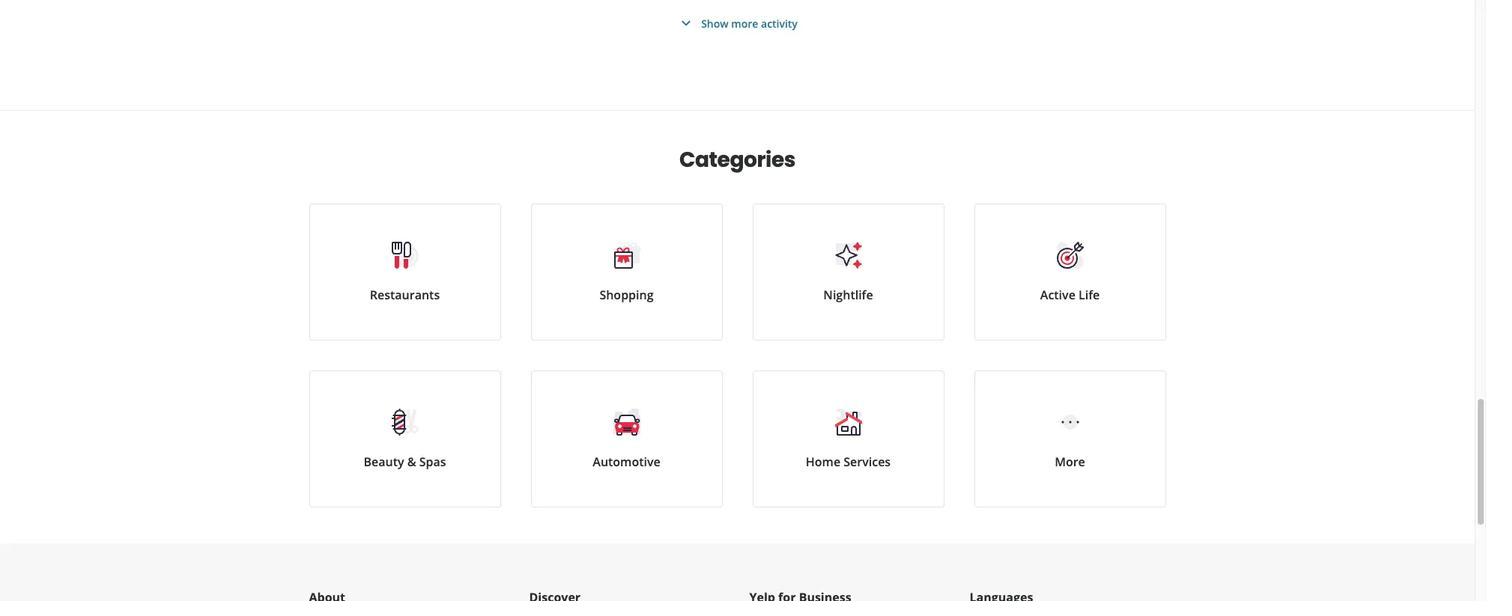 Task type: locate. For each thing, give the bounding box(es) containing it.
24 chevron down v2 image
[[678, 14, 696, 32]]

home services link
[[753, 371, 945, 508]]

categories
[[680, 145, 796, 175]]

activity
[[761, 16, 798, 30]]

home services
[[806, 454, 891, 471]]

services
[[844, 454, 891, 471]]

restaurants link
[[309, 204, 501, 341]]

nightlife
[[824, 287, 874, 304]]

beauty & spas
[[364, 454, 446, 471]]

automotive link
[[531, 371, 723, 508]]

active
[[1041, 287, 1076, 304]]

shopping link
[[531, 204, 723, 341]]

life
[[1079, 287, 1100, 304]]

category navigation section navigation
[[294, 111, 1181, 544]]



Task type: vqa. For each thing, say whether or not it's contained in the screenshot.
120
no



Task type: describe. For each thing, give the bounding box(es) containing it.
active life link
[[975, 204, 1166, 341]]

nightlife link
[[753, 204, 945, 341]]

more link
[[975, 371, 1166, 508]]

show
[[702, 16, 729, 30]]

shopping
[[600, 287, 654, 304]]

home
[[806, 454, 841, 471]]

show more activity button
[[678, 14, 798, 32]]

&
[[407, 454, 416, 471]]

automotive
[[593, 454, 661, 471]]

show more activity
[[702, 16, 798, 30]]

spas
[[419, 454, 446, 471]]

more
[[732, 16, 759, 30]]

beauty
[[364, 454, 404, 471]]

active life
[[1041, 287, 1100, 304]]

beauty & spas link
[[309, 371, 501, 508]]

restaurants
[[370, 287, 440, 304]]

more
[[1055, 454, 1086, 471]]



